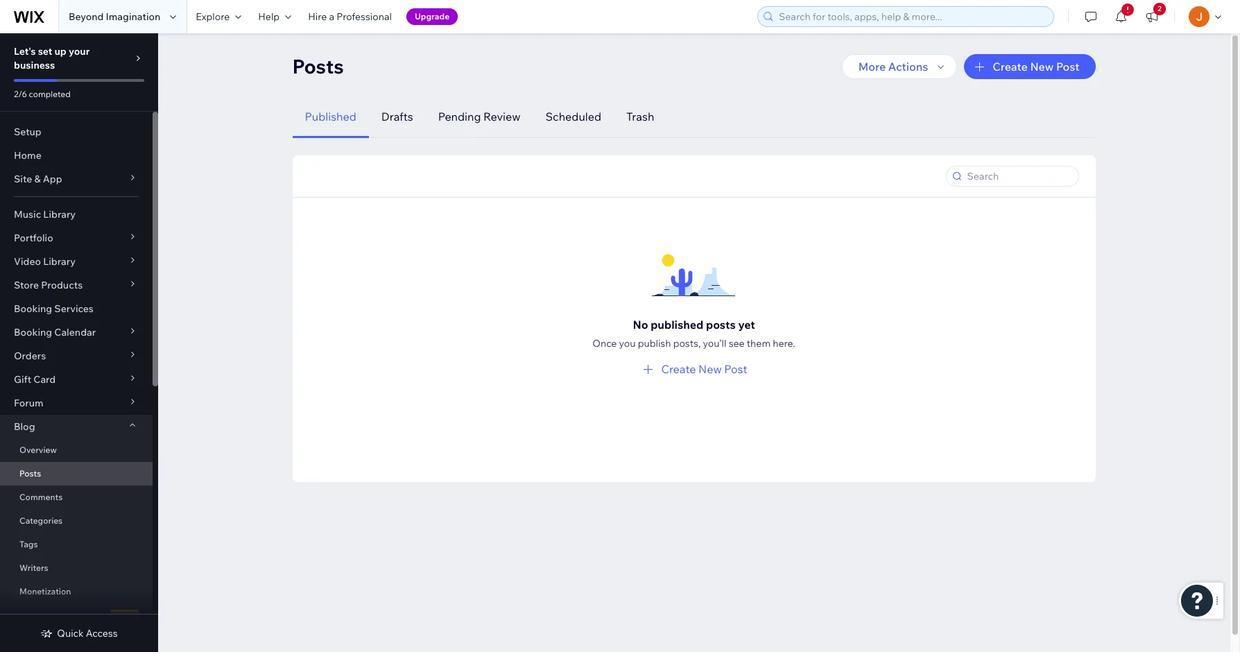 Task type: vqa. For each thing, say whether or not it's contained in the screenshot.
'and' in the "All permissions Manage all account and site-level data."
no



Task type: describe. For each thing, give the bounding box(es) containing it.
monetization
[[19, 586, 71, 597]]

music
[[14, 208, 41, 221]]

more
[[859, 60, 886, 74]]

library for video library
[[43, 255, 76, 268]]

publish
[[638, 337, 671, 350]]

booking services link
[[0, 297, 153, 321]]

video library button
[[0, 250, 153, 273]]

beyond
[[69, 10, 104, 23]]

post for the create new post button to the bottom
[[725, 362, 748, 376]]

drafts button
[[369, 96, 426, 138]]

hire a professional link
[[300, 0, 400, 33]]

booking calendar
[[14, 326, 96, 339]]

portfolio
[[14, 232, 53, 244]]

quick access button
[[40, 627, 118, 640]]

hire a professional
[[308, 10, 392, 23]]

writers link
[[0, 557, 153, 580]]

orders button
[[0, 344, 153, 368]]

help
[[258, 10, 280, 23]]

beyond imagination
[[69, 10, 161, 23]]

drafts
[[381, 110, 413, 124]]

no
[[633, 318, 648, 332]]

you'll
[[703, 337, 727, 350]]

tags link
[[0, 533, 153, 557]]

yet
[[739, 318, 755, 332]]

you
[[619, 337, 636, 350]]

post for topmost the create new post button
[[1057, 60, 1080, 74]]

access
[[86, 627, 118, 640]]

0 vertical spatial new
[[1031, 60, 1054, 74]]

site & app
[[14, 173, 62, 185]]

more actions button
[[842, 54, 958, 79]]

create new post for the create new post button to the bottom
[[662, 362, 748, 376]]

overview link
[[0, 439, 153, 462]]

upgrade button
[[407, 8, 458, 25]]

new
[[115, 611, 134, 620]]

once
[[593, 337, 617, 350]]

0 vertical spatial create
[[993, 60, 1028, 74]]

hire
[[308, 10, 327, 23]]

create new post for topmost the create new post button
[[993, 60, 1080, 74]]

up
[[54, 45, 67, 58]]

posts,
[[674, 337, 701, 350]]

home
[[14, 149, 41, 162]]

0 horizontal spatial new
[[699, 362, 722, 376]]

more actions
[[859, 60, 929, 74]]

products
[[41, 279, 83, 291]]

app
[[43, 173, 62, 185]]

pending review
[[438, 110, 521, 124]]

store
[[14, 279, 39, 291]]

forum
[[14, 397, 43, 409]]

monetization link
[[0, 580, 153, 604]]

setup link
[[0, 120, 153, 144]]

booking for booking calendar
[[14, 326, 52, 339]]

forum button
[[0, 391, 153, 415]]

calendar
[[54, 326, 96, 339]]

business
[[14, 59, 55, 71]]

tags
[[19, 539, 38, 550]]

booking calendar button
[[0, 321, 153, 344]]

quick access
[[57, 627, 118, 640]]

tab list containing published
[[292, 96, 1079, 138]]

gift card button
[[0, 368, 153, 391]]

your
[[69, 45, 90, 58]]

help button
[[250, 0, 300, 33]]

set
[[38, 45, 52, 58]]

portfolio button
[[0, 226, 153, 250]]

0 horizontal spatial create
[[662, 362, 696, 376]]

pending
[[438, 110, 481, 124]]

2
[[1158, 4, 1162, 13]]

here.
[[773, 337, 796, 350]]

scheduled button
[[533, 96, 614, 138]]

gift
[[14, 373, 31, 386]]

published
[[305, 110, 356, 124]]

categories
[[19, 516, 63, 526]]

let's
[[14, 45, 36, 58]]

posts
[[706, 318, 736, 332]]

card
[[34, 373, 56, 386]]

sidebar element
[[0, 33, 158, 652]]

Search for tools, apps, help & more... field
[[775, 7, 1050, 26]]

1 vertical spatial create new post button
[[641, 361, 748, 378]]

categories link
[[0, 509, 153, 533]]



Task type: locate. For each thing, give the bounding box(es) containing it.
posts
[[292, 54, 344, 78], [19, 468, 41, 479]]

create new post
[[993, 60, 1080, 74], [662, 362, 748, 376]]

create
[[993, 60, 1028, 74], [662, 362, 696, 376]]

Search field
[[963, 167, 1074, 186]]

let's set up your business
[[14, 45, 90, 71]]

quick
[[57, 627, 84, 640]]

library up portfolio popup button
[[43, 208, 76, 221]]

1 vertical spatial new
[[699, 362, 722, 376]]

scheduled
[[546, 110, 602, 124]]

post
[[1057, 60, 1080, 74], [725, 362, 748, 376]]

1 vertical spatial posts
[[19, 468, 41, 479]]

posts inside posts link
[[19, 468, 41, 479]]

1 vertical spatial library
[[43, 255, 76, 268]]

actions
[[889, 60, 929, 74]]

1 horizontal spatial new
[[1031, 60, 1054, 74]]

0 vertical spatial create new post button
[[965, 54, 1096, 79]]

2 library from the top
[[43, 255, 76, 268]]

gift card
[[14, 373, 56, 386]]

1 horizontal spatial posts
[[292, 54, 344, 78]]

services
[[54, 303, 94, 315]]

1 vertical spatial create
[[662, 362, 696, 376]]

1 horizontal spatial create new post
[[993, 60, 1080, 74]]

review
[[484, 110, 521, 124]]

1 vertical spatial booking
[[14, 326, 52, 339]]

1 vertical spatial create new post
[[662, 362, 748, 376]]

1 horizontal spatial create new post button
[[965, 54, 1096, 79]]

booking inside booking calendar popup button
[[14, 326, 52, 339]]

booking down store on the left top of page
[[14, 303, 52, 315]]

them
[[747, 337, 771, 350]]

0 vertical spatial posts
[[292, 54, 344, 78]]

professional
[[337, 10, 392, 23]]

video library
[[14, 255, 76, 268]]

2 button
[[1137, 0, 1168, 33]]

overview
[[19, 445, 57, 455]]

music library link
[[0, 203, 153, 226]]

posts down overview
[[19, 468, 41, 479]]

library up the products
[[43, 255, 76, 268]]

comments link
[[0, 486, 153, 509]]

posts down hire
[[292, 54, 344, 78]]

0 horizontal spatial posts
[[19, 468, 41, 479]]

store products button
[[0, 273, 153, 297]]

pending review button
[[426, 96, 533, 138]]

0 vertical spatial create new post
[[993, 60, 1080, 74]]

1 horizontal spatial create
[[993, 60, 1028, 74]]

trash
[[627, 110, 655, 124]]

blog
[[14, 420, 35, 433]]

library for music library
[[43, 208, 76, 221]]

0 vertical spatial post
[[1057, 60, 1080, 74]]

music library
[[14, 208, 76, 221]]

&
[[34, 173, 41, 185]]

home link
[[0, 144, 153, 167]]

published button
[[292, 96, 369, 138]]

setup
[[14, 126, 41, 138]]

analytics
[[19, 610, 56, 620]]

site
[[14, 173, 32, 185]]

booking inside booking services link
[[14, 303, 52, 315]]

site & app button
[[0, 167, 153, 191]]

new
[[1031, 60, 1054, 74], [699, 362, 722, 376]]

blog button
[[0, 415, 153, 439]]

1 booking from the top
[[14, 303, 52, 315]]

booking for booking services
[[14, 303, 52, 315]]

1 vertical spatial post
[[725, 362, 748, 376]]

booking services
[[14, 303, 94, 315]]

no published posts yet once you publish posts, you'll see them here.
[[593, 318, 796, 350]]

upgrade
[[415, 11, 450, 22]]

orders
[[14, 350, 46, 362]]

library inside popup button
[[43, 255, 76, 268]]

0 horizontal spatial post
[[725, 362, 748, 376]]

writers
[[19, 563, 48, 573]]

0 horizontal spatial create new post button
[[641, 361, 748, 378]]

imagination
[[106, 10, 161, 23]]

video
[[14, 255, 41, 268]]

explore
[[196, 10, 230, 23]]

booking
[[14, 303, 52, 315], [14, 326, 52, 339]]

2/6 completed
[[14, 89, 71, 99]]

booking up orders
[[14, 326, 52, 339]]

trash button
[[614, 96, 667, 138]]

see
[[729, 337, 745, 350]]

1 library from the top
[[43, 208, 76, 221]]

2 booking from the top
[[14, 326, 52, 339]]

2/6
[[14, 89, 27, 99]]

library
[[43, 208, 76, 221], [43, 255, 76, 268]]

0 vertical spatial booking
[[14, 303, 52, 315]]

published
[[651, 318, 704, 332]]

0 vertical spatial library
[[43, 208, 76, 221]]

posts link
[[0, 462, 153, 486]]

create new post button
[[965, 54, 1096, 79], [641, 361, 748, 378]]

a
[[329, 10, 334, 23]]

0 horizontal spatial create new post
[[662, 362, 748, 376]]

store products
[[14, 279, 83, 291]]

1 horizontal spatial post
[[1057, 60, 1080, 74]]

tab list
[[292, 96, 1079, 138]]



